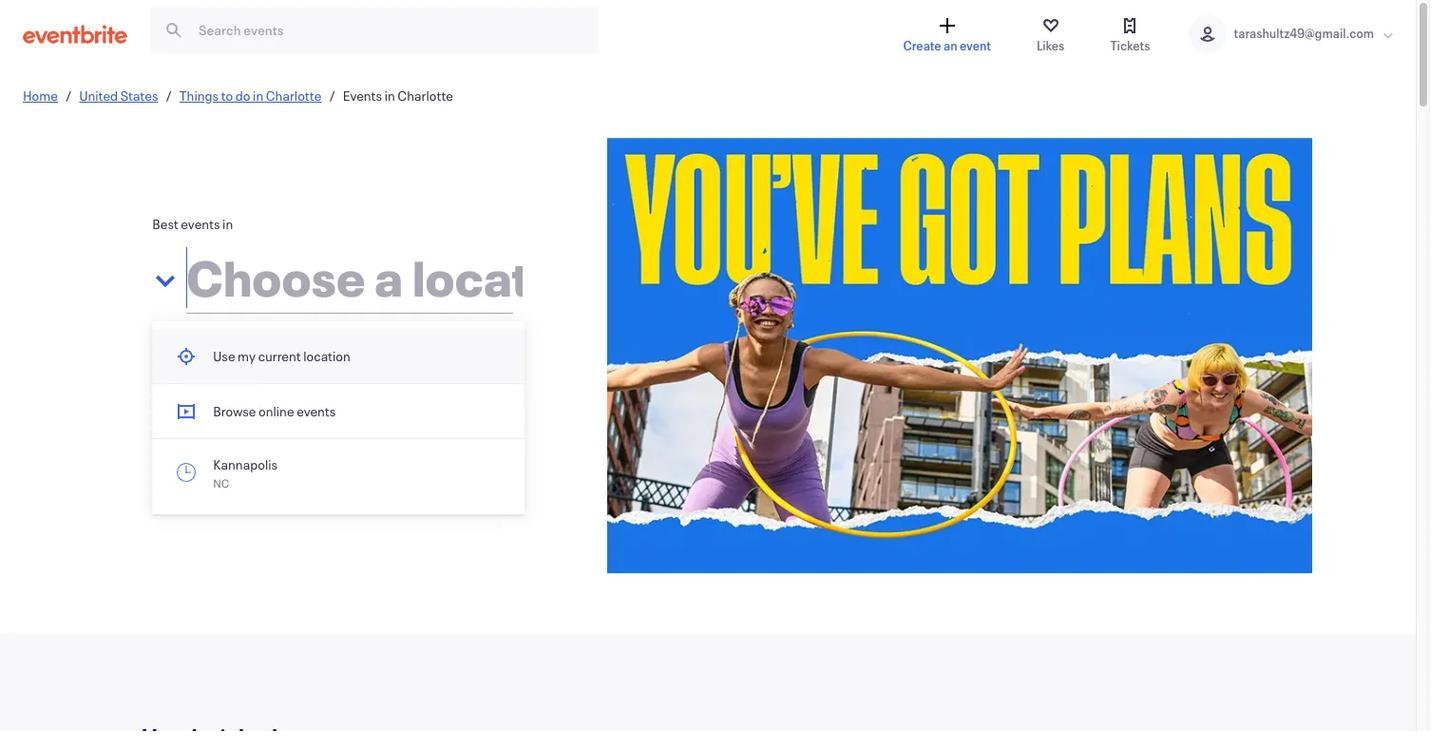 Task type: describe. For each thing, give the bounding box(es) containing it.
nearby
[[152, 432, 193, 450]]

tarashultz49@gmail.com
[[1235, 25, 1375, 42]]

eastern-
[[152, 375, 202, 393]]

to left do
[[221, 86, 233, 104]]

november)
[[171, 413, 237, 431]]

beer.
[[152, 394, 182, 412]]

tickets
[[1111, 37, 1151, 54]]

like
[[187, 337, 206, 355]]

current inside button
[[258, 347, 301, 365]]

miss
[[354, 432, 381, 450]]

(in
[[152, 413, 168, 431]]

things to do in charlotte link
[[180, 86, 322, 104]]

eventbrite image
[[23, 25, 127, 44]]

home
[[23, 86, 58, 104]]

create an event link
[[885, 0, 1011, 68]]

likes
[[1037, 37, 1065, 54]]

best events in
[[152, 215, 233, 233]]

a
[[442, 375, 449, 393]]

don't
[[320, 432, 352, 450]]

charlotte image
[[608, 138, 1313, 573]]

local
[[452, 375, 479, 393]]

menu containing use my current location
[[152, 329, 525, 506]]

the
[[326, 413, 348, 431]]

home / united states / things to do in charlotte / events in charlotte
[[23, 86, 453, 104]]

get
[[450, 394, 471, 412]]

events inside if you like basketball, beer and barbecue you're in it to win it in charlotte. first off, know your lexington-style from your eastern-style, extra cred for pairing correctly with a local craft beer. head over to eclectic plaza midwood to drink. get outside (in november) and bike or jog the whitewater center and hike nearby crowder's mountain. don't miss the current events below.
[[451, 432, 490, 450]]

off,
[[242, 356, 261, 374]]

kannapolis nc
[[213, 455, 278, 490]]

0 horizontal spatial and
[[240, 413, 262, 431]]

plaza
[[310, 394, 341, 412]]

barbecue
[[329, 337, 385, 355]]

to left drink. on the left bottom
[[400, 394, 412, 412]]

you
[[163, 337, 184, 355]]

style
[[388, 356, 416, 374]]

1 charlotte from the left
[[266, 86, 322, 104]]

browse online events
[[213, 402, 336, 420]]

basketball,
[[209, 337, 273, 355]]

for
[[298, 375, 314, 393]]

hike
[[488, 413, 512, 431]]

create an event
[[904, 37, 992, 54]]

with
[[414, 375, 440, 393]]

current inside if you like basketball, beer and barbecue you're in it to win it in charlotte. first off, know your lexington-style from your eastern-style, extra cred for pairing correctly with a local craft beer. head over to eclectic plaza midwood to drink. get outside (in november) and bike or jog the whitewater center and hike nearby crowder's mountain. don't miss the current events below.
[[405, 432, 448, 450]]

correctly
[[359, 375, 412, 393]]

style,
[[202, 375, 234, 393]]

2 it from the left
[[487, 337, 495, 355]]

do
[[236, 86, 251, 104]]

pairing
[[316, 375, 357, 393]]

to left win at left top
[[450, 337, 462, 355]]

midwood
[[343, 394, 398, 412]]

states
[[120, 86, 158, 104]]

whitewater
[[351, 413, 418, 431]]

1 horizontal spatial and
[[304, 337, 327, 355]]

craft
[[482, 375, 510, 393]]

tarashultz49@gmail.com link
[[1170, 0, 1417, 68]]

or
[[291, 413, 303, 431]]

in right do
[[253, 86, 264, 104]]

the
[[383, 432, 403, 450]]

online
[[259, 402, 294, 420]]

nc
[[213, 475, 229, 490]]

events
[[343, 86, 382, 104]]

cred
[[269, 375, 295, 393]]

2 horizontal spatial and
[[464, 413, 486, 431]]

beer
[[275, 337, 302, 355]]

best
[[152, 215, 179, 233]]

eclectic
[[260, 394, 307, 412]]

extra
[[236, 375, 267, 393]]

1 / from the left
[[66, 86, 72, 104]]



Task type: locate. For each thing, give the bounding box(es) containing it.
1 horizontal spatial charlotte
[[398, 86, 453, 104]]

2 horizontal spatial events
[[451, 432, 490, 450]]

use my current location
[[213, 347, 351, 365]]

in right 'best'
[[223, 215, 233, 233]]

center
[[421, 413, 461, 431]]

if
[[152, 337, 160, 355]]

1 it from the left
[[440, 337, 448, 355]]

1 horizontal spatial /
[[166, 86, 172, 104]]

2 your from the left
[[449, 356, 475, 374]]

current
[[258, 347, 301, 365], [405, 432, 448, 450]]

0 vertical spatial events
[[181, 215, 220, 233]]

/ right states
[[166, 86, 172, 104]]

1 horizontal spatial it
[[487, 337, 495, 355]]

event
[[960, 37, 992, 54]]

my
[[238, 347, 256, 365]]

use
[[213, 347, 235, 365]]

know
[[263, 356, 294, 374]]

in up from
[[427, 337, 437, 355]]

drink.
[[414, 394, 447, 412]]

bike
[[265, 413, 289, 431]]

charlotte
[[266, 86, 322, 104], [398, 86, 453, 104]]

use my current location button
[[152, 329, 525, 383]]

current up cred
[[258, 347, 301, 365]]

charlotte right do
[[266, 86, 322, 104]]

and right beer
[[304, 337, 327, 355]]

0 horizontal spatial charlotte
[[266, 86, 322, 104]]

current down center
[[405, 432, 448, 450]]

likes link
[[1018, 0, 1084, 68]]

in right win at left top
[[498, 337, 508, 355]]

2 / from the left
[[166, 86, 172, 104]]

to down extra
[[246, 394, 258, 412]]

and left bike
[[240, 413, 262, 431]]

mountain.
[[258, 432, 317, 450]]

jog
[[305, 413, 324, 431]]

2 horizontal spatial /
[[329, 86, 335, 104]]

united
[[79, 86, 118, 104]]

use my current location menu item
[[152, 329, 525, 384]]

below.
[[152, 451, 191, 469]]

to
[[221, 86, 233, 104], [450, 337, 462, 355], [246, 394, 258, 412], [400, 394, 412, 412]]

first
[[214, 356, 240, 374]]

and
[[304, 337, 327, 355], [240, 413, 262, 431], [464, 413, 486, 431]]

events
[[181, 215, 220, 233], [297, 402, 336, 420], [451, 432, 490, 450]]

1 vertical spatial events
[[297, 402, 336, 420]]

0 horizontal spatial it
[[440, 337, 448, 355]]

lexington-
[[325, 356, 388, 374]]

menu
[[152, 329, 525, 506]]

0 horizontal spatial events
[[181, 215, 220, 233]]

charlotte right events
[[398, 86, 453, 104]]

1 vertical spatial current
[[405, 432, 448, 450]]

crowder's
[[196, 432, 255, 450]]

/
[[66, 86, 72, 104], [166, 86, 172, 104], [329, 86, 335, 104]]

things
[[180, 86, 219, 104]]

home link
[[23, 86, 58, 104]]

win
[[464, 337, 485, 355]]

over
[[218, 394, 244, 412]]

2 vertical spatial events
[[451, 432, 490, 450]]

kannapolis
[[213, 455, 278, 473]]

your up the for
[[297, 356, 323, 374]]

Choose a location text field
[[187, 236, 523, 320]]

1 horizontal spatial events
[[297, 402, 336, 420]]

united states link
[[79, 86, 158, 104]]

it right win at left top
[[487, 337, 495, 355]]

your
[[297, 356, 323, 374], [449, 356, 475, 374]]

/ right home link
[[66, 86, 72, 104]]

in right events
[[385, 86, 395, 104]]

/ left events
[[329, 86, 335, 104]]

it
[[440, 337, 448, 355], [487, 337, 495, 355]]

charlotte.
[[152, 356, 212, 374]]

browse online events button
[[152, 384, 525, 438]]

location
[[304, 347, 351, 365]]

outside
[[473, 394, 517, 412]]

0 horizontal spatial your
[[297, 356, 323, 374]]

your up local
[[449, 356, 475, 374]]

and down get
[[464, 413, 486, 431]]

1 your from the left
[[297, 356, 323, 374]]

from
[[419, 356, 446, 374]]

0 vertical spatial current
[[258, 347, 301, 365]]

0 horizontal spatial /
[[66, 86, 72, 104]]

2 charlotte from the left
[[398, 86, 453, 104]]

an
[[944, 37, 958, 54]]

it up from
[[440, 337, 448, 355]]

you're
[[388, 337, 424, 355]]

3 / from the left
[[329, 86, 335, 104]]

1 horizontal spatial your
[[449, 356, 475, 374]]

1 horizontal spatial current
[[405, 432, 448, 450]]

create
[[904, 37, 942, 54]]

head
[[184, 394, 216, 412]]

browse
[[213, 402, 256, 420]]

0 horizontal spatial current
[[258, 347, 301, 365]]

if you like basketball, beer and barbecue you're in it to win it in charlotte. first off, know your lexington-style from your eastern-style, extra cred for pairing correctly with a local craft beer. head over to eclectic plaza midwood to drink. get outside (in november) and bike or jog the whitewater center and hike nearby crowder's mountain. don't miss the current events below.
[[152, 337, 517, 469]]

in
[[253, 86, 264, 104], [385, 86, 395, 104], [223, 215, 233, 233], [427, 337, 437, 355], [498, 337, 508, 355]]

events inside button
[[297, 402, 336, 420]]

tickets link
[[1092, 0, 1170, 68]]



Task type: vqa. For each thing, say whether or not it's contained in the screenshot.
charlotte image
yes



